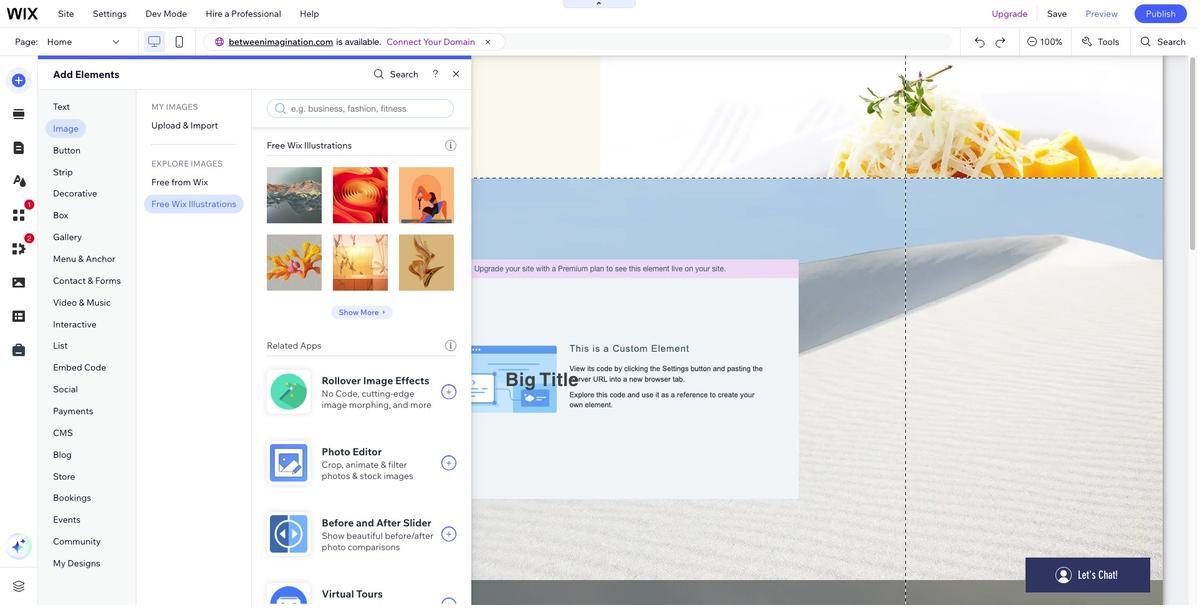 Task type: describe. For each thing, give the bounding box(es) containing it.
settings
[[93, 8, 127, 19]]

mode
[[164, 8, 187, 19]]

& left stock
[[352, 470, 358, 482]]

crop,
[[322, 459, 344, 470]]

music
[[87, 297, 111, 308]]

before
[[322, 517, 354, 529]]

editor
[[353, 445, 382, 458]]

no
[[322, 388, 334, 399]]

code,
[[336, 388, 360, 399]]

e.g. business, fashion, fitness field
[[290, 103, 450, 114]]

tours
[[357, 588, 383, 600]]

home
[[47, 36, 72, 47]]

0 vertical spatial search button
[[1132, 28, 1198, 56]]

filter
[[388, 459, 407, 470]]

interactive
[[53, 319, 97, 330]]

rollover image effects no code, cutting-edge image morphing, and more
[[322, 374, 432, 411]]

connect
[[387, 36, 422, 47]]

a
[[225, 8, 230, 19]]

hire a professional
[[206, 8, 281, 19]]

contact
[[53, 275, 86, 286]]

photos
[[322, 470, 350, 482]]

embed code
[[53, 362, 106, 373]]

forms
[[95, 275, 121, 286]]

tools
[[1099, 36, 1120, 47]]

1 vertical spatial search button
[[371, 65, 419, 83]]

0 vertical spatial wix
[[287, 140, 302, 151]]

1 vertical spatial illustrations
[[189, 198, 237, 209]]

& for upload
[[183, 120, 189, 131]]

list
[[53, 340, 68, 352]]

related apps
[[267, 340, 322, 351]]

video & music
[[53, 297, 111, 308]]

stock
[[360, 470, 382, 482]]

& left "filter" in the left of the page
[[381, 459, 386, 470]]

box
[[53, 210, 68, 221]]

import
[[191, 120, 218, 131]]

add elements
[[53, 68, 120, 80]]

upload & import
[[151, 120, 218, 131]]

1
[[27, 201, 31, 208]]

embed
[[53, 362, 82, 373]]

code
[[84, 362, 106, 373]]

my for my designs
[[53, 558, 66, 569]]

images for my images
[[166, 102, 198, 112]]

preview
[[1086, 8, 1119, 19]]

contact & forms
[[53, 275, 121, 286]]

anchor
[[86, 253, 115, 265]]

comparisons
[[348, 542, 400, 553]]

and inside the rollover image effects no code, cutting-edge image morphing, and more
[[393, 399, 409, 411]]

is available. connect your domain
[[336, 36, 475, 47]]

menu & anchor
[[53, 253, 115, 265]]

image inside the rollover image effects no code, cutting-edge image morphing, and more
[[363, 374, 393, 387]]

elements
[[75, 68, 120, 80]]

cutting-
[[362, 388, 394, 399]]

and inside before and after slider show beautiful before/after photo comparisons
[[356, 517, 374, 529]]

cms
[[53, 427, 73, 439]]

events
[[53, 514, 81, 526]]

100%
[[1041, 36, 1063, 47]]

add
[[53, 68, 73, 80]]

rollover
[[322, 374, 361, 387]]

1 horizontal spatial search
[[1158, 36, 1187, 47]]

2 vertical spatial wix
[[172, 198, 187, 209]]

professional
[[231, 8, 281, 19]]

2
[[27, 235, 31, 242]]

show inside before and after slider show beautiful before/after photo comparisons
[[322, 530, 345, 542]]

available.
[[345, 37, 382, 47]]

& for video
[[79, 297, 85, 308]]

my images
[[151, 102, 198, 112]]

after
[[377, 517, 401, 529]]

social
[[53, 384, 78, 395]]

beautiful
[[347, 530, 383, 542]]

photo editor crop, animate & filter photos & stock images
[[322, 445, 414, 482]]

edge
[[394, 388, 415, 399]]

publish
[[1147, 8, 1177, 19]]

decorative
[[53, 188, 97, 199]]

related
[[267, 340, 298, 351]]

explore
[[151, 158, 189, 168]]

from
[[172, 176, 191, 188]]

dev mode
[[146, 8, 187, 19]]



Task type: vqa. For each thing, say whether or not it's contained in the screenshot.
topmost the "Buttons"
no



Task type: locate. For each thing, give the bounding box(es) containing it.
and
[[393, 399, 409, 411], [356, 517, 374, 529]]

show down before
[[322, 530, 345, 542]]

betweenimagination.com
[[229, 36, 333, 47]]

0 horizontal spatial search
[[390, 69, 419, 80]]

0 vertical spatial images
[[166, 102, 198, 112]]

0 vertical spatial show
[[339, 307, 359, 317]]

search button down 'connect'
[[371, 65, 419, 83]]

my for my images
[[151, 102, 164, 112]]

images for explore images
[[191, 158, 223, 168]]

1 horizontal spatial wix
[[193, 176, 208, 188]]

search down publish button
[[1158, 36, 1187, 47]]

explore images
[[151, 158, 223, 168]]

0 vertical spatial illustrations
[[304, 140, 352, 151]]

images
[[166, 102, 198, 112], [191, 158, 223, 168]]

more
[[361, 307, 379, 317]]

images
[[384, 470, 414, 482]]

wix
[[287, 140, 302, 151], [193, 176, 208, 188], [172, 198, 187, 209]]

and left more
[[393, 399, 409, 411]]

1 horizontal spatial illustrations
[[304, 140, 352, 151]]

illustrations down e.g. business, fashion, fitness field
[[304, 140, 352, 151]]

strip
[[53, 166, 73, 178]]

before and after slider show beautiful before/after photo comparisons
[[322, 517, 434, 553]]

1 vertical spatial my
[[53, 558, 66, 569]]

search button
[[1132, 28, 1198, 56], [371, 65, 419, 83]]

show more button
[[331, 306, 393, 319]]

&
[[183, 120, 189, 131], [78, 253, 84, 265], [88, 275, 93, 286], [79, 297, 85, 308], [381, 459, 386, 470], [352, 470, 358, 482]]

virtual
[[322, 588, 354, 600]]

search down 'connect'
[[390, 69, 419, 80]]

illustrations
[[304, 140, 352, 151], [189, 198, 237, 209]]

animate
[[346, 459, 379, 470]]

upload
[[151, 120, 181, 131]]

illustrations down from
[[189, 198, 237, 209]]

0 horizontal spatial and
[[356, 517, 374, 529]]

my up upload
[[151, 102, 164, 112]]

& right menu
[[78, 253, 84, 265]]

more
[[411, 399, 432, 411]]

& left import
[[183, 120, 189, 131]]

free wix illustrations
[[267, 140, 352, 151], [151, 198, 237, 209]]

0 vertical spatial image
[[53, 123, 79, 134]]

search button down publish
[[1132, 28, 1198, 56]]

save
[[1048, 8, 1068, 19]]

& left the forms
[[88, 275, 93, 286]]

video
[[53, 297, 77, 308]]

1 horizontal spatial and
[[393, 399, 409, 411]]

my designs
[[53, 558, 100, 569]]

virtual tours
[[322, 588, 383, 600]]

save button
[[1038, 0, 1077, 27]]

publish button
[[1135, 4, 1188, 23]]

photo
[[322, 542, 346, 553]]

0 horizontal spatial illustrations
[[189, 198, 237, 209]]

1 vertical spatial free wix illustrations
[[151, 198, 237, 209]]

show
[[339, 307, 359, 317], [322, 530, 345, 542]]

search
[[1158, 36, 1187, 47], [390, 69, 419, 80]]

your
[[424, 36, 442, 47]]

dev
[[146, 8, 162, 19]]

& for contact
[[88, 275, 93, 286]]

gallery
[[53, 232, 82, 243]]

upgrade
[[993, 8, 1028, 19]]

2 vertical spatial free
[[151, 198, 170, 209]]

domain
[[444, 36, 475, 47]]

blog
[[53, 449, 72, 460]]

0 vertical spatial my
[[151, 102, 164, 112]]

0 horizontal spatial search button
[[371, 65, 419, 83]]

1 button
[[6, 200, 34, 228]]

0 horizontal spatial my
[[53, 558, 66, 569]]

store
[[53, 471, 75, 482]]

apps
[[300, 340, 322, 351]]

and up beautiful
[[356, 517, 374, 529]]

& right video at the left of page
[[79, 297, 85, 308]]

photo
[[322, 445, 350, 458]]

image up cutting-
[[363, 374, 393, 387]]

0 vertical spatial and
[[393, 399, 409, 411]]

show inside "button"
[[339, 307, 359, 317]]

button
[[53, 145, 81, 156]]

0 horizontal spatial free wix illustrations
[[151, 198, 237, 209]]

my left designs
[[53, 558, 66, 569]]

1 horizontal spatial my
[[151, 102, 164, 112]]

image up button
[[53, 123, 79, 134]]

designs
[[68, 558, 100, 569]]

images up from
[[191, 158, 223, 168]]

0 horizontal spatial wix
[[172, 198, 187, 209]]

1 horizontal spatial search button
[[1132, 28, 1198, 56]]

1 vertical spatial and
[[356, 517, 374, 529]]

1 vertical spatial image
[[363, 374, 393, 387]]

2 horizontal spatial wix
[[287, 140, 302, 151]]

& for menu
[[78, 253, 84, 265]]

bookings
[[53, 493, 91, 504]]

0 vertical spatial free
[[267, 140, 285, 151]]

effects
[[396, 374, 430, 387]]

1 horizontal spatial free wix illustrations
[[267, 140, 352, 151]]

morphing,
[[349, 399, 391, 411]]

slider
[[403, 517, 432, 529]]

community
[[53, 536, 101, 547]]

show left more
[[339, 307, 359, 317]]

1 vertical spatial free
[[151, 176, 170, 188]]

hire
[[206, 8, 223, 19]]

100% button
[[1021, 28, 1072, 56]]

site
[[58, 8, 74, 19]]

is
[[336, 37, 343, 47]]

1 vertical spatial images
[[191, 158, 223, 168]]

1 horizontal spatial image
[[363, 374, 393, 387]]

preview button
[[1077, 0, 1128, 27]]

free from wix
[[151, 176, 208, 188]]

image
[[322, 399, 347, 411]]

show more
[[339, 307, 379, 317]]

0 horizontal spatial image
[[53, 123, 79, 134]]

my
[[151, 102, 164, 112], [53, 558, 66, 569]]

images up upload & import
[[166, 102, 198, 112]]

before/after
[[385, 530, 434, 542]]

0 vertical spatial search
[[1158, 36, 1187, 47]]

payments
[[53, 406, 93, 417]]

tools button
[[1072, 28, 1131, 56]]

0 vertical spatial free wix illustrations
[[267, 140, 352, 151]]

2 button
[[6, 233, 34, 262]]

1 vertical spatial show
[[322, 530, 345, 542]]

1 vertical spatial wix
[[193, 176, 208, 188]]

help
[[300, 8, 319, 19]]

1 vertical spatial search
[[390, 69, 419, 80]]



